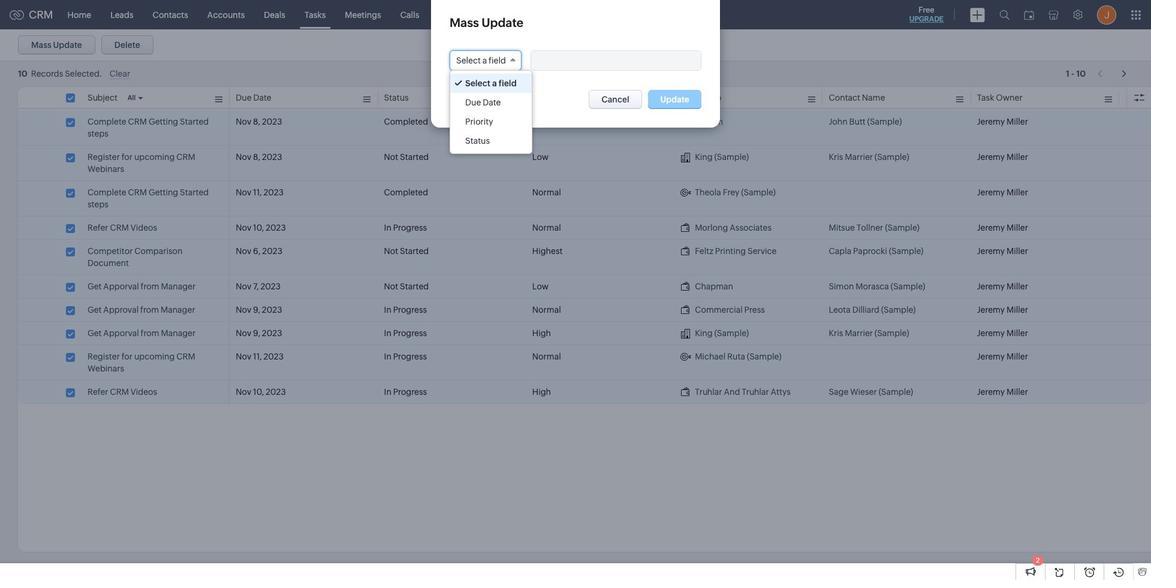 Task type: locate. For each thing, give the bounding box(es) containing it.
row group
[[18, 110, 1151, 404]]

create menu element
[[963, 0, 992, 29]]

None text field
[[531, 51, 701, 70]]

create menu image
[[970, 7, 985, 22]]

None field
[[450, 50, 521, 71]]

list box
[[450, 71, 532, 153]]



Task type: vqa. For each thing, say whether or not it's contained in the screenshot.
the search image on the top right of the page
yes



Task type: describe. For each thing, give the bounding box(es) containing it.
logo image
[[10, 10, 24, 19]]

profile image
[[1097, 5, 1116, 24]]

calendar image
[[1024, 10, 1034, 19]]

search image
[[999, 10, 1010, 20]]

profile element
[[1090, 0, 1123, 29]]

search element
[[992, 0, 1017, 29]]



